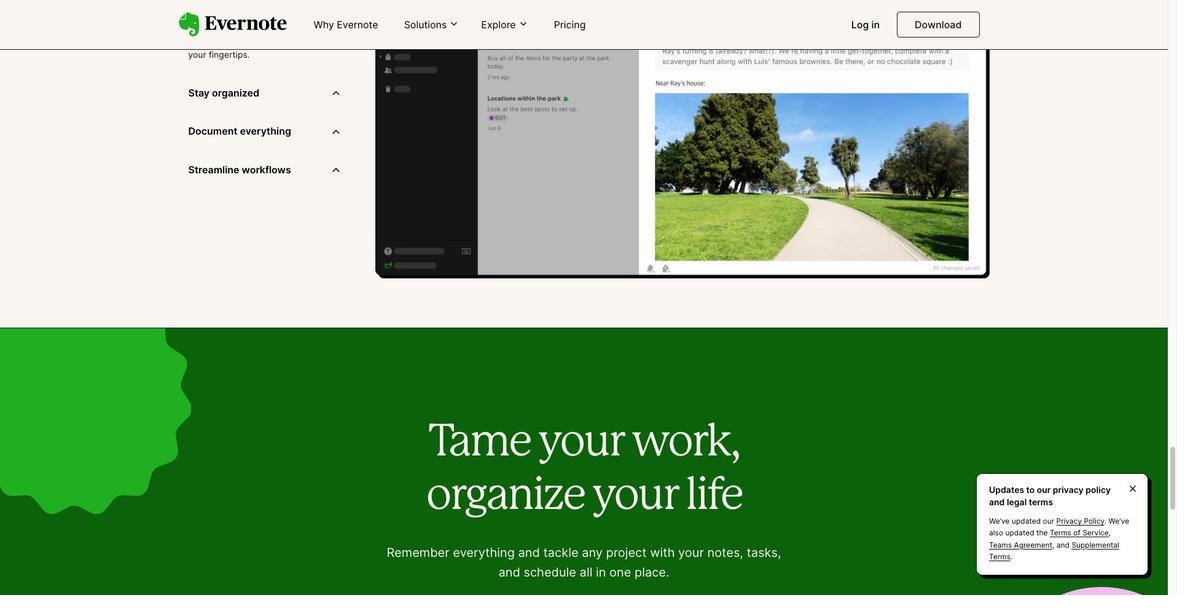 Task type: describe. For each thing, give the bounding box(es) containing it.
legal
[[1007, 496, 1027, 507]]

remember
[[387, 545, 450, 560]]

download link
[[898, 12, 980, 37]]

the
[[1037, 528, 1048, 538]]

schedule
[[524, 565, 577, 580]]

1 horizontal spatial in
[[872, 18, 880, 31]]

everything for remember
[[453, 545, 515, 560]]

of
[[1074, 528, 1081, 538]]

organized
[[212, 87, 260, 99]]

why
[[314, 18, 334, 31]]

and inside 'updates to our privacy policy and legal terms'
[[990, 496, 1005, 507]]

streamline workflows
[[188, 163, 291, 176]]

supplemental terms
[[990, 540, 1120, 561]]

log in link
[[844, 14, 888, 37]]

updates to our privacy policy and legal terms
[[990, 484, 1111, 507]]

policy
[[1086, 484, 1111, 495]]

in inside remember everything and tackle any project with your notes, tasks, and schedule all in one place.
[[596, 565, 606, 580]]

we've inside . we've also updated the
[[1109, 516, 1130, 526]]

project
[[606, 545, 647, 560]]

organize
[[426, 476, 585, 517]]

why evernote
[[314, 18, 378, 31]]

privacy
[[1053, 484, 1084, 495]]

with
[[650, 545, 675, 560]]

document everything
[[188, 125, 291, 137]]

explore button
[[478, 18, 532, 31]]

to
[[1027, 484, 1035, 495]]

terms of service link
[[1051, 528, 1109, 538]]

1 we've from the left
[[990, 516, 1010, 526]]

evernote
[[337, 18, 378, 31]]

teams
[[990, 540, 1013, 549]]

0 vertical spatial updated
[[1012, 516, 1041, 526]]

solutions button
[[401, 18, 463, 31]]

tame your work, organize your life
[[426, 422, 742, 517]]

solutions
[[404, 18, 447, 31]]

stay
[[188, 87, 210, 99]]

0 vertical spatial your
[[538, 422, 624, 464]]

right note now image
[[375, 0, 990, 279]]

evernote logo image
[[179, 12, 287, 37]]

why evernote link
[[306, 14, 386, 37]]

our for privacy
[[1037, 484, 1051, 495]]

. we've also updated the
[[990, 516, 1130, 538]]

place.
[[635, 565, 670, 580]]

document
[[188, 125, 238, 137]]

life
[[686, 476, 742, 517]]

agreement
[[1015, 540, 1053, 549]]

terms inside terms of service , teams agreement , and
[[1051, 528, 1072, 538]]



Task type: locate. For each thing, give the bounding box(es) containing it.
service
[[1083, 528, 1109, 538]]

. for .
[[1011, 552, 1013, 561]]

1 vertical spatial your
[[592, 476, 678, 517]]

0 horizontal spatial terms
[[990, 552, 1011, 561]]

terms inside the 'supplemental terms'
[[990, 552, 1011, 561]]

privacy
[[1057, 516, 1083, 526]]

1 vertical spatial ,
[[1053, 540, 1055, 549]]

we've up also
[[990, 516, 1010, 526]]

terms
[[1051, 528, 1072, 538], [990, 552, 1011, 561]]

and
[[990, 496, 1005, 507], [1057, 540, 1070, 549], [518, 545, 540, 560], [499, 565, 521, 580]]

download
[[915, 18, 962, 31]]

everything down the organize
[[453, 545, 515, 560]]

our inside 'updates to our privacy policy and legal terms'
[[1037, 484, 1051, 495]]

streamline
[[188, 163, 239, 176]]

one
[[610, 565, 632, 580]]

your
[[538, 422, 624, 464], [592, 476, 678, 517], [679, 545, 704, 560]]

1 horizontal spatial terms
[[1051, 528, 1072, 538]]

stay organized
[[188, 87, 260, 99]]

we've updated our privacy policy
[[990, 516, 1105, 526]]

everything for document
[[240, 125, 291, 137]]

pricing link
[[547, 14, 593, 37]]

0 vertical spatial in
[[872, 18, 880, 31]]

terms down privacy
[[1051, 528, 1072, 538]]

1 vertical spatial in
[[596, 565, 606, 580]]

0 horizontal spatial in
[[596, 565, 606, 580]]

everything
[[240, 125, 291, 137], [453, 545, 515, 560]]

terms down teams
[[990, 552, 1011, 561]]

2 we've from the left
[[1109, 516, 1130, 526]]

remember everything and tackle any project with your notes, tasks, and schedule all in one place.
[[387, 545, 782, 580]]

log in
[[852, 18, 880, 31]]

log
[[852, 18, 869, 31]]

terms of service , teams agreement , and
[[990, 528, 1111, 549]]

tackle
[[544, 545, 579, 560]]

privacy policy link
[[1057, 516, 1105, 526]]

0 horizontal spatial .
[[1011, 552, 1013, 561]]

1 horizontal spatial we've
[[1109, 516, 1130, 526]]

your inside remember everything and tackle any project with your notes, tasks, and schedule all in one place.
[[679, 545, 704, 560]]

supplemental
[[1072, 540, 1120, 549]]

1 vertical spatial everything
[[453, 545, 515, 560]]

our for privacy
[[1043, 516, 1055, 526]]

we've right policy at right
[[1109, 516, 1130, 526]]

our
[[1037, 484, 1051, 495], [1043, 516, 1055, 526]]

. inside . we've also updated the
[[1105, 516, 1107, 526]]

any
[[582, 545, 603, 560]]

0 vertical spatial terms
[[1051, 528, 1072, 538]]

we've
[[990, 516, 1010, 526], [1109, 516, 1130, 526]]

updates
[[990, 484, 1025, 495]]

updated up the
[[1012, 516, 1041, 526]]

tame
[[429, 422, 531, 464]]

. up service
[[1105, 516, 1107, 526]]

1 vertical spatial .
[[1011, 552, 1013, 561]]

2 vertical spatial your
[[679, 545, 704, 560]]

0 vertical spatial .
[[1105, 516, 1107, 526]]

notes,
[[708, 545, 744, 560]]

in right all
[[596, 565, 606, 580]]

,
[[1109, 528, 1111, 538], [1053, 540, 1055, 549]]

. down teams agreement link
[[1011, 552, 1013, 561]]

0 horizontal spatial ,
[[1053, 540, 1055, 549]]

and left schedule
[[499, 565, 521, 580]]

in right log
[[872, 18, 880, 31]]

updated up teams agreement link
[[1006, 528, 1035, 538]]

, down . we've also updated the
[[1053, 540, 1055, 549]]

our up terms
[[1037, 484, 1051, 495]]

terms
[[1029, 496, 1054, 507]]

1 horizontal spatial .
[[1105, 516, 1107, 526]]

also
[[990, 528, 1004, 538]]

.
[[1105, 516, 1107, 526], [1011, 552, 1013, 561]]

1 horizontal spatial everything
[[453, 545, 515, 560]]

in
[[872, 18, 880, 31], [596, 565, 606, 580]]

and inside terms of service , teams agreement , and
[[1057, 540, 1070, 549]]

everything up the workflows
[[240, 125, 291, 137]]

explore
[[482, 18, 516, 31]]

, up supplemental at right
[[1109, 528, 1111, 538]]

. for . we've also updated the
[[1105, 516, 1107, 526]]

policy
[[1085, 516, 1105, 526]]

updated
[[1012, 516, 1041, 526], [1006, 528, 1035, 538]]

supplemental terms link
[[990, 540, 1120, 561]]

work,
[[632, 422, 740, 464]]

and down updates
[[990, 496, 1005, 507]]

teams agreement link
[[990, 540, 1053, 549]]

0 horizontal spatial we've
[[990, 516, 1010, 526]]

workflows
[[242, 163, 291, 176]]

updated inside . we've also updated the
[[1006, 528, 1035, 538]]

1 vertical spatial updated
[[1006, 528, 1035, 538]]

all
[[580, 565, 593, 580]]

and down . we've also updated the
[[1057, 540, 1070, 549]]

everything inside remember everything and tackle any project with your notes, tasks, and schedule all in one place.
[[453, 545, 515, 560]]

pricing
[[554, 18, 586, 31]]

0 vertical spatial ,
[[1109, 528, 1111, 538]]

0 horizontal spatial everything
[[240, 125, 291, 137]]

and up schedule
[[518, 545, 540, 560]]

1 vertical spatial our
[[1043, 516, 1055, 526]]

tasks,
[[747, 545, 782, 560]]

1 vertical spatial terms
[[990, 552, 1011, 561]]

0 vertical spatial everything
[[240, 125, 291, 137]]

1 horizontal spatial ,
[[1109, 528, 1111, 538]]

0 vertical spatial our
[[1037, 484, 1051, 495]]

our up the
[[1043, 516, 1055, 526]]



Task type: vqa. For each thing, say whether or not it's contained in the screenshot.
the our
yes



